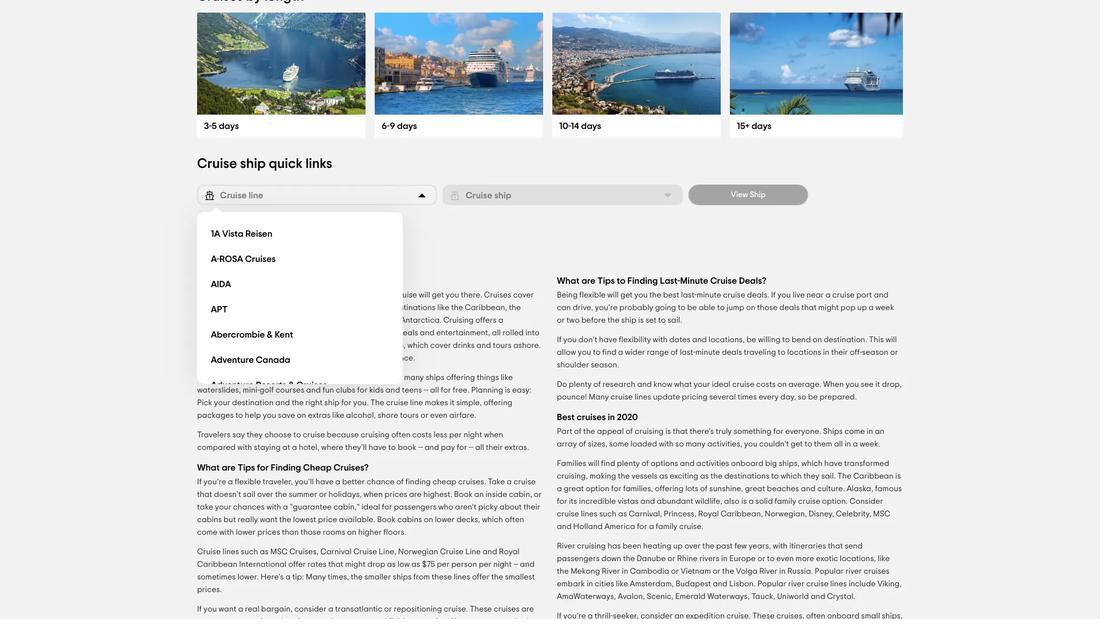 Task type: locate. For each thing, give the bounding box(es) containing it.
cruises up "waterslides,"
[[197, 374, 225, 382]]

if you don't have flexibility with dates and locations, be willing to bend on destination. this will allow you to find a wider range of last-minute deals traveling to locations in their off-season or shoulder season.
[[557, 336, 899, 369]]

locations, inside if you don't have flexibility with dates and locations, be willing to bend on destination. this will allow you to find a wider range of last-minute deals traveling to locations in their off-season or shoulder season.
[[709, 336, 745, 344]]

0 horizontal spatial tips
[[238, 463, 255, 472]]

0 horizontal spatial royal
[[499, 548, 520, 556]]

you'll
[[295, 478, 314, 486]]

offering down planning
[[484, 399, 513, 407]]

1 horizontal spatial night
[[494, 561, 512, 569]]

able
[[699, 304, 716, 312]]

offers
[[476, 316, 497, 324]]

0 vertical spatial want
[[260, 516, 278, 524]]

they up the culture.
[[804, 472, 820, 480]]

1 horizontal spatial river
[[602, 568, 620, 576]]

1 horizontal spatial over
[[685, 542, 701, 550]]

that inside if you're a flexible traveler, you'll have a better chance of finding cheap cruises. take a cruise that doesn't sail over the summer or holidays, when prices are highest. book an inside cabin, or take your chances with a "guarantee cabin," ideal for passengers who aren't picky about their cabins but really want the lowest price available. book cabins on lower decks, which often come with lower prices than those rooms on higher floors.
[[197, 491, 212, 499]]

your inside do plenty of research and know what your ideal cruise costs on average. when you see it drop, pounce! many cruise lines update pricing several times every day, so be prepared.
[[694, 381, 710, 389]]

on up day,
[[778, 381, 787, 389]]

1 vertical spatial the
[[838, 472, 852, 480]]

0 vertical spatial option
[[319, 374, 342, 382]]

1 horizontal spatial cruising
[[577, 542, 606, 550]]

cruise ship quick links
[[197, 157, 332, 171]]

0 horizontal spatial cabins
[[197, 516, 222, 524]]

include inside 'if you have a place on your bucket list, chances are, a cruise will get you there. cruises cover the world, taking millions of passengers each year to destinations like the caribbean, the bahamas, alaska, europe, the mediterranean and even antarctica. cruising offers a tremendous value, with trips that include your lodging, meals and entertainment, all rolled into one. some cruise lines even offer fully inclusive vacations, which cover drinks and tours ashore. cruising means seeing the world while unpacking only once.'
[[318, 329, 345, 337]]

also
[[226, 374, 242, 382], [725, 498, 740, 506]]

the inside 'families will find plenty of options and activities onboard big ships, which have transformed cruising, making the vessels as exciting as the destinations to which they sail. the caribbean is a great option for families, offering lots of sunshine, great beaches and culture. alaska, famous for its incredible vistas and abundant wildlife, also is a solid family cruise option. consider cruise lines such as carnival, princess, royal caribbean, norwegian, disney, celebrity, msc and holland america for a family cruise.'
[[838, 472, 852, 480]]

will inside 'if you have a place on your bucket list, chances are, a cruise will get you there. cruises cover the world, taking millions of passengers each year to destinations like the caribbean, the bahamas, alaska, europe, the mediterranean and even antarctica. cruising offers a tremendous value, with trips that include your lodging, meals and entertainment, all rolled into one. some cruise lines even offer fully inclusive vacations, which cover drinks and tours ashore. cruising means seeing the world while unpacking only once.'
[[419, 291, 430, 299]]

all inside 'if you have a place on your bucket list, chances are, a cruise will get you there. cruises cover the world, taking millions of passengers each year to destinations like the caribbean, the bahamas, alaska, europe, the mediterranean and even antarctica. cruising offers a tremendous value, with trips that include your lodging, meals and entertainment, all rolled into one. some cruise lines even offer fully inclusive vacations, which cover drinks and tours ashore. cruising means seeing the world while unpacking only once.'
[[492, 329, 501, 337]]

last- down minute
[[681, 291, 697, 299]]

with down traveler,
[[267, 503, 281, 511]]

has
[[608, 542, 621, 550]]

budapest
[[676, 580, 712, 588]]

cruises inside 'if you have a place on your bucket list, chances are, a cruise will get you there. cruises cover the world, taking millions of passengers each year to destinations like the caribbean, the bahamas, alaska, europe, the mediterranean and even antarctica. cruising offers a tremendous value, with trips that include your lodging, meals and entertainment, all rolled into one. some cruise lines even offer fully inclusive vacations, which cover drinks and tours ashore. cruising means seeing the world while unpacking only once.'
[[484, 291, 512, 299]]

1 horizontal spatial cover
[[513, 291, 534, 299]]

1 vertical spatial many
[[686, 440, 706, 448]]

0 horizontal spatial great
[[564, 485, 584, 493]]

0 horizontal spatial many
[[404, 374, 424, 382]]

1 vertical spatial royal
[[499, 548, 520, 556]]

deals down live
[[780, 304, 800, 312]]

their inside travelers say they choose to cruise because cruising often costs less per night when compared with staying at a hotel, where they'll have to book -- and pay for -- all their extras.
[[486, 444, 503, 452]]

with right years,
[[773, 542, 788, 550]]

1 vertical spatial lower
[[236, 529, 256, 537]]

cruise. inside if you want a real bargain, consider a transatlantic or repositioning cruise. these cruises are one-way or open-jaw trips, that start in one port and finish at another. you can score a dea
[[444, 605, 468, 613]]

1 vertical spatial come
[[197, 529, 218, 537]]

dates
[[670, 336, 691, 344]]

1 vertical spatial deals
[[722, 349, 743, 357]]

vistas
[[618, 498, 639, 506]]

destinations inside 'families will find plenty of options and activities onboard big ships, which have transformed cruising, making the vessels as exciting as the destinations to which they sail. the caribbean is a great option for families, offering lots of sunshine, great beaches and culture. alaska, famous for its incredible vistas and abundant wildlife, also is a solid family cruise option. consider cruise lines such as carnival, princess, royal caribbean, norwegian, disney, celebrity, msc and holland america for a family cruise.'
[[725, 472, 770, 480]]

floors.
[[384, 529, 407, 537]]

if right deals.
[[772, 291, 776, 299]]

transatlantic
[[335, 605, 383, 613]]

0 vertical spatial many
[[404, 374, 424, 382]]

so down average.
[[798, 393, 807, 401]]

costs inside do plenty of research and know what your ideal cruise costs on average. when you see it drop, pounce! many cruise lines update pricing several times every day, so be prepared.
[[757, 381, 776, 389]]

that down carnival
[[328, 561, 344, 569]]

the up rivers
[[703, 542, 715, 550]]

to up season.
[[593, 349, 601, 357]]

of down dates
[[671, 349, 678, 357]]

lines up sometimes
[[223, 548, 239, 556]]

ideal up "available."
[[362, 503, 380, 511]]

with down europe, at bottom left
[[266, 329, 281, 337]]

1 horizontal spatial include
[[849, 580, 876, 588]]

on right save
[[297, 412, 306, 420]]

costs inside travelers say they choose to cruise because cruising often costs less per night when compared with staying at a hotel, where they'll have to book -- and pay for -- all their extras.
[[413, 431, 432, 439]]

cruises up viking,
[[864, 568, 890, 576]]

ship inside being flexible will get you the best last-minute cruise deals. if you live near a cruise port and can drive, you're probably going to be able to jump on those deals that might pop up a week or two before the ship is set to sail.
[[622, 316, 637, 324]]

even up russia.
[[777, 555, 794, 563]]

international
[[239, 561, 287, 569]]

msc down consider
[[874, 510, 891, 518]]

at inside if you want a real bargain, consider a transatlantic or repositioning cruise. these cruises are one-way or open-jaw trips, that start in one port and finish at another. you can score a dea
[[410, 618, 418, 619]]

which down picky
[[482, 516, 503, 524]]

even inside cruises also provide a wonderful option for families, with many ships offering things like waterslides, mini-golf courses and fun clubs for kids and teens -- all for free. planning is easy: pick your destination and the right ship for you. the cruise line makes it simple, offering packages to help you save on extras like alcohol, shore tours or even airfare.
[[430, 412, 448, 420]]

days right 5
[[219, 122, 239, 131]]

an up week.
[[875, 428, 885, 436]]

come inside if you're a flexible traveler, you'll have a better chance of finding cheap cruises. take a cruise that doesn't sail over the summer or holidays, when prices are highest. book an inside cabin, or take your chances with a "guarantee cabin," ideal for passengers who aren't picky about their cabins but really want the lowest price available. book cabins on lower decks, which often come with lower prices than those rooms on higher floors.
[[197, 529, 218, 537]]

part
[[557, 428, 573, 436]]

1a
[[211, 229, 220, 238]]

1 vertical spatial find
[[602, 460, 616, 468]]

destination.
[[824, 336, 868, 344]]

deals
[[780, 304, 800, 312], [722, 349, 743, 357]]

chances
[[339, 291, 370, 299], [233, 503, 265, 511]]

per inside travelers say they choose to cruise because cruising often costs less per night when compared with staying at a hotel, where they'll have to book -- and pay for -- all their extras.
[[449, 431, 462, 439]]

get inside 'if you have a place on your bucket list, chances are, a cruise will get you there. cruises cover the world, taking millions of passengers each year to destinations like the caribbean, the bahamas, alaska, europe, the mediterranean and even antarctica. cruising offers a tremendous value, with trips that include your lodging, meals and entertainment, all rolled into one. some cruise lines even offer fully inclusive vacations, which cover drinks and tours ashore. cruising means seeing the world while unpacking only once.'
[[432, 291, 444, 299]]

cruise
[[197, 157, 237, 171], [220, 191, 247, 200], [466, 191, 493, 200], [711, 276, 737, 285], [197, 548, 221, 556], [354, 548, 377, 556], [440, 548, 464, 556]]

have down cheap
[[316, 478, 334, 486]]

best
[[557, 413, 575, 422]]

highest.
[[424, 491, 453, 499]]

waterways,
[[708, 593, 750, 601]]

0 horizontal spatial get
[[432, 291, 444, 299]]

allow
[[557, 349, 576, 357]]

1 horizontal spatial ships
[[426, 374, 445, 382]]

0 vertical spatial port
[[857, 291, 873, 299]]

another.
[[419, 618, 450, 619]]

0 vertical spatial at
[[283, 444, 290, 452]]

cruising down one.
[[197, 354, 228, 362]]

families
[[557, 460, 587, 468]]

cabin,
[[509, 491, 532, 499]]

1 vertical spatial take
[[197, 503, 213, 511]]

send
[[845, 542, 863, 550]]

about
[[500, 503, 522, 511]]

1 days from the left
[[219, 122, 239, 131]]

as down options
[[660, 472, 668, 480]]

0 horizontal spatial you're
[[204, 478, 226, 486]]

a
[[238, 276, 243, 285], [239, 291, 244, 299], [388, 291, 393, 299], [826, 291, 831, 299], [869, 304, 874, 312], [499, 316, 504, 324], [618, 349, 624, 357], [273, 374, 279, 382], [853, 440, 858, 448], [292, 444, 297, 452], [228, 478, 233, 486], [336, 478, 341, 486], [507, 478, 512, 486], [557, 485, 562, 493], [749, 498, 754, 506], [283, 503, 288, 511], [649, 523, 654, 531], [286, 573, 291, 581], [238, 605, 243, 613], [328, 605, 334, 613], [505, 618, 510, 619]]

alaska,
[[236, 316, 262, 324], [847, 485, 874, 493]]

which inside if you're a flexible traveler, you'll have a better chance of finding cheap cruises. take a cruise that doesn't sail over the summer or holidays, when prices are highest. book an inside cabin, or take your chances with a "guarantee cabin," ideal for passengers who aren't picky about their cabins but really want the lowest price available. book cabins on lower decks, which often come with lower prices than those rooms on higher floors.
[[482, 516, 503, 524]]

travelers say they choose to cruise because cruising often costs less per night when compared with staying at a hotel, where they'll have to book -- and pay for -- all their extras.
[[197, 431, 529, 452]]

they inside travelers say they choose to cruise because cruising often costs less per night when compared with staying at a hotel, where they'll have to book -- and pay for -- all their extras.
[[247, 431, 263, 439]]

that inside the cruise lines such as msc cruises, carnival cruise line, norwegian cruise line and royal caribbean international offer rates that might drop as low as $75 per person per night -- and sometimes lower. here's a tip: many times, the smaller ships from these lines offer the smallest prices.
[[328, 561, 344, 569]]

ideal
[[712, 381, 731, 389], [362, 503, 380, 511]]

1 vertical spatial costs
[[413, 431, 432, 439]]

night down airfare.
[[464, 431, 482, 439]]

like up viking,
[[878, 555, 890, 563]]

include down mediterranean
[[318, 329, 345, 337]]

quick
[[269, 157, 303, 171]]

you're inside being flexible will get you the best last-minute cruise deals. if you live near a cruise port and can drive, you're probably going to be able to jump on those deals that might pop up a week or two before the ship is set to sail.
[[595, 304, 618, 312]]

1 vertical spatial their
[[486, 444, 503, 452]]

0 horizontal spatial an
[[475, 491, 484, 499]]

0 vertical spatial cruises
[[577, 413, 606, 422]]

1 vertical spatial ideal
[[362, 503, 380, 511]]

1 horizontal spatial passengers
[[394, 503, 437, 511]]

cruise inside if you're a flexible traveler, you'll have a better chance of finding cheap cruises. take a cruise that doesn't sail over the summer or holidays, when prices are highest. book an inside cabin, or take your chances with a "guarantee cabin," ideal for passengers who aren't picky about their cabins but really want the lowest price available. book cabins on lower decks, which often come with lower prices than those rooms on higher floors.
[[514, 478, 536, 486]]

will inside if you don't have flexibility with dates and locations, be willing to bend on destination. this will allow you to find a wider range of last-minute deals traveling to locations in their off-season or shoulder season.
[[886, 336, 897, 344]]

cruising up loaded at the bottom of the page
[[635, 428, 664, 436]]

finding left 'last-'
[[628, 276, 658, 285]]

jaw
[[261, 618, 273, 619]]

lower
[[435, 516, 455, 524], [236, 529, 256, 537]]

the up than
[[279, 516, 291, 524]]

up up the rhine
[[674, 542, 683, 550]]

week.
[[860, 440, 881, 448]]

a left hotel,
[[292, 444, 297, 452]]

even up lodging,
[[381, 316, 399, 324]]

lines inside 'families will find plenty of options and activities onboard big ships, which have transformed cruising, making the vessels as exciting as the destinations to which they sail. the caribbean is a great option for families, offering lots of sunshine, great beaches and culture. alaska, famous for its incredible vistas and abundant wildlife, also is a solid family cruise option. consider cruise lines such as carnival, princess, royal caribbean, norwegian, disney, celebrity, msc and holland america for a family cruise.'
[[581, 510, 598, 518]]

3 days from the left
[[581, 122, 602, 131]]

if inside if you're a flexible traveler, you'll have a better chance of finding cheap cruises. take a cruise that doesn't sail over the summer or holidays, when prices are highest. book an inside cabin, or take your chances with a "guarantee cabin," ideal for passengers who aren't picky about their cabins but really want the lowest price available. book cabins on lower decks, which often come with lower prices than those rooms on higher floors.
[[197, 478, 202, 486]]

place
[[245, 291, 267, 299]]

are down finding
[[409, 491, 422, 499]]

cruises right there.
[[484, 291, 512, 299]]

best
[[664, 291, 680, 299]]

also inside 'families will find plenty of options and activities onboard big ships, which have transformed cruising, making the vessels as exciting as the destinations to which they sail. the caribbean is a great option for families, offering lots of sunshine, great beaches and culture. alaska, famous for its incredible vistas and abundant wildlife, also is a solid family cruise option. consider cruise lines such as carnival, princess, royal caribbean, norwegian, disney, celebrity, msc and holland america for a family cruise.'
[[725, 498, 740, 506]]

passengers inside 'if you have a place on your bucket list, chances are, a cruise will get you there. cruises cover the world, taking millions of passengers each year to destinations like the caribbean, the bahamas, alaska, europe, the mediterranean and even antarctica. cruising offers a tremendous value, with trips that include your lodging, meals and entertainment, all rolled into one. some cruise lines even offer fully inclusive vacations, which cover drinks and tours ashore. cruising means seeing the world while unpacking only once.'
[[298, 304, 340, 312]]

0 vertical spatial deals
[[780, 304, 800, 312]]

your down "doesn't"
[[215, 503, 231, 511]]

if
[[197, 291, 202, 299], [772, 291, 776, 299], [557, 336, 562, 344], [197, 478, 202, 486], [197, 605, 202, 613]]

0 horizontal spatial come
[[197, 529, 218, 537]]

it right see on the right of the page
[[876, 381, 881, 389]]

with up 'range'
[[653, 336, 668, 344]]

up right pop
[[858, 304, 867, 312]]

the down courses
[[292, 399, 304, 407]]

fully
[[318, 342, 333, 350]]

2 horizontal spatial passengers
[[557, 555, 600, 563]]

if inside if you don't have flexibility with dates and locations, be willing to bend on destination. this will allow you to find a wider range of last-minute deals traveling to locations in their off-season or shoulder season.
[[557, 336, 562, 344]]

disney,
[[809, 510, 835, 518]]

cruise inside cruises also provide a wonderful option for families, with many ships offering things like waterslides, mini-golf courses and fun clubs for kids and teens -- all for free. planning is easy: pick your destination and the right ship for you. the cruise line makes it simple, offering packages to help you save on extras like alcohol, shore tours or even airfare.
[[386, 399, 409, 407]]

entertainment,
[[437, 329, 490, 337]]

such inside 'families will find plenty of options and activities onboard big ships, which have transformed cruising, making the vessels as exciting as the destinations to which they sail. the caribbean is a great option for families, offering lots of sunshine, great beaches and culture. alaska, famous for its incredible vistas and abundant wildlife, also is a solid family cruise option. consider cruise lines such as carnival, princess, royal caribbean, norwegian, disney, celebrity, msc and holland america for a family cruise.'
[[600, 510, 617, 518]]

0 horizontal spatial be
[[688, 304, 697, 312]]

0 vertical spatial be
[[688, 304, 697, 312]]

minute up do plenty of research and know what your ideal cruise costs on average. when you see it drop, pounce! many cruise lines update pricing several times every day, so be prepared.
[[696, 349, 720, 357]]

way
[[213, 618, 228, 619]]

ideal inside if you're a flexible traveler, you'll have a better chance of finding cheap cruises. take a cruise that doesn't sail over the summer or holidays, when prices are highest. book an inside cabin, or take your chances with a "guarantee cabin," ideal for passengers who aren't picky about their cabins but really want the lowest price available. book cabins on lower decks, which often come with lower prices than those rooms on higher floors.
[[362, 503, 380, 511]]

1 horizontal spatial might
[[819, 304, 839, 312]]

those down deals.
[[758, 304, 778, 312]]

1 vertical spatial at
[[410, 618, 418, 619]]

or up '"guarantee' at the bottom of page
[[319, 491, 327, 499]]

live
[[793, 291, 805, 299]]

1 vertical spatial families,
[[624, 485, 653, 493]]

0 horizontal spatial river
[[789, 580, 805, 588]]

1 horizontal spatial what
[[557, 276, 580, 285]]

0 vertical spatial tours
[[493, 342, 512, 350]]

what down compared
[[197, 463, 220, 472]]

kent
[[275, 330, 293, 339]]

0 horizontal spatial deals
[[722, 349, 743, 357]]

over
[[257, 491, 274, 499], [685, 542, 701, 550]]

if you have a place on your bucket list, chances are, a cruise will get you there. cruises cover the world, taking millions of passengers each year to destinations like the caribbean, the bahamas, alaska, europe, the mediterranean and even antarctica. cruising offers a tremendous value, with trips that include your lodging, meals and entertainment, all rolled into one. some cruise lines even offer fully inclusive vacations, which cover drinks and tours ashore. cruising means seeing the world while unpacking only once.
[[197, 291, 541, 362]]

your down "waterslides,"
[[214, 399, 230, 407]]

0 vertical spatial over
[[257, 491, 274, 499]]

can inside being flexible will get you the best last-minute cruise deals. if you live near a cruise port and can drive, you're probably going to be able to jump on those deals that might pop up a week or two before the ship is set to sail.
[[557, 304, 571, 312]]

0 vertical spatial those
[[758, 304, 778, 312]]

families, up kids
[[356, 374, 386, 382]]

1 vertical spatial cruises
[[864, 568, 890, 576]]

0 vertical spatial lower
[[435, 516, 455, 524]]

1 horizontal spatial their
[[524, 503, 541, 511]]

option up fun
[[319, 374, 342, 382]]

might
[[819, 304, 839, 312], [345, 561, 366, 569]]

line down cruise ship quick links
[[249, 191, 263, 200]]

passengers inside if you're a flexible traveler, you'll have a better chance of finding cheap cruises. take a cruise that doesn't sail over the summer or holidays, when prices are highest. book an inside cabin, or take your chances with a "guarantee cabin," ideal for passengers who aren't picky about their cabins but really want the lowest price available. book cabins on lower decks, which often come with lower prices than those rooms on higher floors.
[[394, 503, 437, 511]]

europe,
[[264, 316, 292, 324]]

up
[[858, 304, 867, 312], [674, 542, 683, 550]]

1 vertical spatial might
[[345, 561, 366, 569]]

destination
[[232, 399, 274, 407]]

family up norwegian,
[[775, 498, 797, 506]]

you down why
[[204, 291, 217, 299]]

1 vertical spatial over
[[685, 542, 701, 550]]

price
[[318, 516, 337, 524]]

an inside if you're a flexible traveler, you'll have a better chance of finding cheap cruises. take a cruise that doesn't sail over the summer or holidays, when prices are highest. book an inside cabin, or take your chances with a "guarantee cabin," ideal for passengers who aren't picky about their cabins but really want the lowest price available. book cabins on lower decks, which often come with lower prices than those rooms on higher floors.
[[475, 491, 484, 499]]

adventure up "destination"
[[211, 381, 254, 390]]

1 vertical spatial caribbean
[[197, 561, 237, 569]]

0 vertical spatial come
[[845, 428, 865, 436]]

all down ships
[[835, 440, 843, 448]]

cruise. up you
[[444, 605, 468, 613]]

1 vertical spatial chances
[[233, 503, 265, 511]]

world,
[[211, 304, 233, 312]]

america
[[605, 523, 636, 531]]

cruise. inside 'families will find plenty of options and activities onboard big ships, which have transformed cruising, making the vessels as exciting as the destinations to which they sail. the caribbean is a great option for families, offering lots of sunshine, great beaches and culture. alaska, famous for its incredible vistas and abundant wildlife, also is a solid family cruise option. consider cruise lines such as carnival, princess, royal caribbean, norwegian, disney, celebrity, msc and holland america for a family cruise.'
[[680, 523, 704, 531]]

on inside if you don't have flexibility with dates and locations, be willing to bend on destination. this will allow you to find a wider range of last-minute deals traveling to locations in their off-season or shoulder season.
[[813, 336, 822, 344]]

be down average.
[[809, 393, 818, 401]]

the inside part of the appeal of cruising is that there's truly something for everyone. ships come in an array of sizes, some loaded with so many activities, you couldn't get to them all in a week.
[[584, 428, 596, 436]]

scenic,
[[647, 593, 674, 601]]

often up book
[[392, 431, 411, 439]]

finding
[[406, 478, 431, 486]]

0 horizontal spatial sail.
[[668, 316, 683, 324]]

0 vertical spatial chances
[[339, 291, 370, 299]]

cruises inside if you want a real bargain, consider a transatlantic or repositioning cruise. these cruises are one-way or open-jaw trips, that start in one port and finish at another. you can score a dea
[[494, 605, 520, 613]]

even down kent
[[279, 342, 297, 350]]

simple,
[[457, 399, 482, 407]]

tips
[[598, 276, 615, 285], [238, 463, 255, 472]]

being flexible will get you the best last-minute cruise deals. if you live near a cruise port and can drive, you're probably going to be able to jump on those deals that might pop up a week or two before the ship is set to sail.
[[557, 291, 895, 324]]

cruising inside part of the appeal of cruising is that there's truly something for everyone. ships come in an array of sizes, some loaded with so many activities, you couldn't get to them all in a week.
[[635, 428, 664, 436]]

what for what are tips for finding cheap cruises?
[[197, 463, 220, 472]]

1 horizontal spatial tips
[[598, 276, 615, 285]]

1 horizontal spatial finding
[[628, 276, 658, 285]]

carnival,
[[629, 510, 662, 518]]

which inside 'if you have a place on your bucket list, chances are, a cruise will get you there. cruises cover the world, taking millions of passengers each year to destinations like the caribbean, the bahamas, alaska, europe, the mediterranean and even antarctica. cruising offers a tremendous value, with trips that include your lodging, meals and entertainment, all rolled into one. some cruise lines even offer fully inclusive vacations, which cover drinks and tours ashore. cruising means seeing the world while unpacking only once.'
[[408, 342, 429, 350]]

might inside the cruise lines such as msc cruises, carnival cruise line, norwegian cruise line and royal caribbean international offer rates that might drop as low as $75 per person per night -- and sometimes lower. here's a tip: many times, the smaller ships from these lines offer the smallest prices.
[[345, 561, 366, 569]]

and left holland
[[557, 523, 572, 531]]

caribbean up sometimes
[[197, 561, 237, 569]]

even down makes
[[430, 412, 448, 420]]

river up uniworld
[[789, 580, 805, 588]]

0 vertical spatial include
[[318, 329, 345, 337]]

are inside if you want a real bargain, consider a transatlantic or repositioning cruise. these cruises are one-way or open-jaw trips, that start in one port and finish at another. you can score a dea
[[522, 605, 534, 613]]

costs left "less"
[[413, 431, 432, 439]]

pricing
[[682, 393, 708, 401]]

those inside if you're a flexible traveler, you'll have a better chance of finding cheap cruises. take a cruise that doesn't sail over the summer or holidays, when prices are highest. book an inside cabin, or take your chances with a "guarantee cabin," ideal for passengers who aren't picky about their cabins but really want the lowest price available. book cabins on lower decks, which often come with lower prices than those rooms on higher floors.
[[301, 529, 321, 537]]

find up season.
[[603, 349, 617, 357]]

0 horizontal spatial tours
[[400, 412, 419, 420]]

cruise. down princess,
[[680, 523, 704, 531]]

so up options
[[676, 440, 684, 448]]

if for if you want a real bargain, consider a transatlantic or repositioning cruise. these cruises are one-way or open-jaw trips, that start in one port and finish at another. you can score a dea
[[197, 605, 202, 613]]

appeal
[[597, 428, 624, 436]]

adventure canada
[[211, 355, 290, 365]]

1 horizontal spatial the
[[838, 472, 852, 480]]

2 adventure from the top
[[211, 381, 254, 390]]

offer inside 'if you have a place on your bucket list, chances are, a cruise will get you there. cruises cover the world, taking millions of passengers each year to destinations like the caribbean, the bahamas, alaska, europe, the mediterranean and even antarctica. cruising offers a tremendous value, with trips that include your lodging, meals and entertainment, all rolled into one. some cruise lines even offer fully inclusive vacations, which cover drinks and tours ashore. cruising means seeing the world while unpacking only once.'
[[299, 342, 316, 350]]

1 vertical spatial an
[[475, 491, 484, 499]]

courses
[[276, 386, 305, 394]]

they inside 'families will find plenty of options and activities onboard big ships, which have transformed cruising, making the vessels as exciting as the destinations to which they sail. the caribbean is a great option for families, offering lots of sunshine, great beaches and culture. alaska, famous for its incredible vistas and abundant wildlife, also is a solid family cruise option. consider cruise lines such as carnival, princess, royal caribbean, norwegian, disney, celebrity, msc and holland america for a family cruise.'
[[804, 472, 820, 480]]

you're up "doesn't"
[[204, 478, 226, 486]]

clubs
[[336, 386, 356, 394]]

often inside if you're a flexible traveler, you'll have a better chance of finding cheap cruises. take a cruise that doesn't sail over the summer or holidays, when prices are highest. book an inside cabin, or take your chances with a "guarantee cabin," ideal for passengers who aren't picky about their cabins but really want the lowest price available. book cabins on lower decks, which often come with lower prices than those rooms on higher floors.
[[505, 516, 524, 524]]

to inside 'if you have a place on your bucket list, chances are, a cruise will get you there. cruises cover the world, taking millions of passengers each year to destinations like the caribbean, the bahamas, alaska, europe, the mediterranean and even antarctica. cruising offers a tremendous value, with trips that include your lodging, meals and entertainment, all rolled into one. some cruise lines even offer fully inclusive vacations, which cover drinks and tours ashore. cruising means seeing the world while unpacking only once.'
[[381, 304, 389, 312]]

0 vertical spatial might
[[819, 304, 839, 312]]

lines up crystal.
[[831, 580, 847, 588]]

0 horizontal spatial up
[[674, 542, 683, 550]]

1 vertical spatial river
[[789, 580, 805, 588]]

adventure for adventure resorts & cruises
[[211, 381, 254, 390]]

1 horizontal spatial those
[[758, 304, 778, 312]]

2 vertical spatial offering
[[655, 485, 684, 493]]

list box
[[197, 212, 403, 398]]

to inside part of the appeal of cruising is that there's truly something for everyone. ships come in an array of sizes, some loaded with so many activities, you couldn't get to them all in a week.
[[805, 440, 813, 448]]

an down cruises. on the left bottom
[[475, 491, 484, 499]]

you're inside if you're a flexible traveler, you'll have a better chance of finding cheap cruises. take a cruise that doesn't sail over the summer or holidays, when prices are highest. book an inside cabin, or take your chances with a "guarantee cabin," ideal for passengers who aren't picky about their cabins but really want the lowest price available. book cabins on lower decks, which often come with lower prices than those rooms on higher floors.
[[204, 478, 226, 486]]

1 vertical spatial cruise.
[[444, 605, 468, 613]]

that
[[802, 304, 817, 312], [301, 329, 316, 337], [673, 428, 688, 436], [197, 491, 212, 499], [828, 542, 843, 550], [328, 561, 344, 569], [295, 618, 310, 619]]

1 vertical spatial ships
[[393, 573, 412, 581]]

1 vertical spatial alaska,
[[847, 485, 874, 493]]

0 vertical spatial destinations
[[391, 304, 436, 312]]

alaska, inside 'families will find plenty of options and activities onboard big ships, which have transformed cruising, making the vessels as exciting as the destinations to which they sail. the caribbean is a great option for families, offering lots of sunshine, great beaches and culture. alaska, famous for its incredible vistas and abundant wildlife, also is a solid family cruise option. consider cruise lines such as carnival, princess, royal caribbean, norwegian, disney, celebrity, msc and holland america for a family cruise.'
[[847, 485, 874, 493]]

1 horizontal spatial great
[[745, 485, 766, 493]]

1 horizontal spatial line
[[410, 399, 423, 407]]

0 horizontal spatial caribbean,
[[465, 304, 507, 312]]

sail.
[[668, 316, 683, 324], [822, 472, 836, 480]]

book up floors.
[[377, 516, 396, 524]]

planning
[[472, 386, 503, 394]]

0 vertical spatial royal
[[699, 510, 719, 518]]

and up waterways,
[[713, 580, 728, 588]]

or left two
[[557, 316, 565, 324]]

0 horizontal spatial prices
[[258, 529, 280, 537]]

2 horizontal spatial get
[[791, 440, 803, 448]]

tours inside 'if you have a place on your bucket list, chances are, a cruise will get you there. cruises cover the world, taking millions of passengers each year to destinations like the caribbean, the bahamas, alaska, europe, the mediterranean and even antarctica. cruising offers a tremendous value, with trips that include your lodging, meals and entertainment, all rolled into one. some cruise lines even offer fully inclusive vacations, which cover drinks and tours ashore. cruising means seeing the world while unpacking only once.'
[[493, 342, 512, 350]]

things
[[477, 374, 499, 382]]

activities
[[697, 460, 730, 468]]

sail. inside being flexible will get you the best last-minute cruise deals. if you live near a cruise port and can drive, you're probably going to be able to jump on those deals that might pop up a week or two before the ship is set to sail.
[[668, 316, 683, 324]]

river down holland
[[557, 542, 576, 550]]

families, inside cruises also provide a wonderful option for families, with many ships offering things like waterslides, mini-golf courses and fun clubs for kids and teens -- all for free. planning is easy: pick your destination and the right ship for you. the cruise line makes it simple, offering packages to help you save on extras like alcohol, shore tours or even airfare.
[[356, 374, 386, 382]]

locations,
[[709, 336, 745, 344], [840, 555, 876, 563]]

in left russia.
[[780, 568, 786, 576]]

passengers inside river cruising has been heating up over the past few years, with itineraries that send passengers down the danube or rhine rivers in europe or to even more exotic locations, like the mekong river in cambodia or vietnam or the volga river in russia. popular river cruises embark in cities like amsterdam, budapest and lisbon. popular river cruise lines include viking, amawaterways, avalon, scenic, emerald waterways, tauck, uniworld and crystal.
[[557, 555, 600, 563]]

trips
[[283, 329, 299, 337]]

to inside cruises also provide a wonderful option for families, with many ships offering things like waterslides, mini-golf courses and fun clubs for kids and teens -- all for free. planning is easy: pick your destination and the right ship for you. the cruise line makes it simple, offering packages to help you save on extras like alcohol, shore tours or even airfare.
[[236, 412, 243, 420]]

you
[[204, 291, 217, 299], [446, 291, 459, 299], [635, 291, 648, 299], [778, 291, 791, 299], [564, 336, 577, 344], [578, 349, 592, 357], [846, 381, 860, 389], [263, 412, 276, 420], [745, 440, 758, 448], [204, 605, 217, 613]]

or inside if you don't have flexibility with dates and locations, be willing to bend on destination. this will allow you to find a wider range of last-minute deals traveling to locations in their off-season or shoulder season.
[[891, 349, 899, 357]]

canada
[[256, 355, 290, 365]]

or inside cruises also provide a wonderful option for families, with many ships offering things like waterslides, mini-golf courses and fun clubs for kids and teens -- all for free. planning is easy: pick your destination and the right ship for you. the cruise line makes it simple, offering packages to help you save on extras like alcohol, shore tours or even airfare.
[[421, 412, 429, 420]]

update
[[653, 393, 680, 401]]

tips for to
[[598, 276, 615, 285]]

on
[[268, 291, 278, 299], [747, 304, 756, 312], [813, 336, 822, 344], [778, 381, 787, 389], [297, 412, 306, 420], [424, 516, 433, 524], [347, 529, 357, 537]]

0 horizontal spatial alaska,
[[236, 316, 262, 324]]

locations, down being flexible will get you the best last-minute cruise deals. if you live near a cruise port and can drive, you're probably going to be able to jump on those deals that might pop up a week or two before the ship is set to sail.
[[709, 336, 745, 344]]

your inside cruises also provide a wonderful option for families, with many ships offering things like waterslides, mini-golf courses and fun clubs for kids and teens -- all for free. planning is easy: pick your destination and the right ship for you. the cruise line makes it simple, offering packages to help you save on extras like alcohol, shore tours or even airfare.
[[214, 399, 230, 407]]

1 horizontal spatial get
[[621, 291, 633, 299]]

0 horizontal spatial cover
[[431, 342, 451, 350]]

flexible inside if you're a flexible traveler, you'll have a better chance of finding cheap cruises. take a cruise that doesn't sail over the summer or holidays, when prices are highest. book an inside cabin, or take your chances with a "guarantee cabin," ideal for passengers who aren't picky about their cabins but really want the lowest price available. book cabins on lower decks, which often come with lower prices than those rooms on higher floors.
[[235, 478, 261, 486]]

0 vertical spatial an
[[875, 428, 885, 436]]

1 horizontal spatial such
[[600, 510, 617, 518]]

for down clubs
[[341, 399, 352, 407]]

a right are,
[[388, 291, 393, 299]]

0 horizontal spatial want
[[219, 605, 237, 613]]

1 horizontal spatial prices
[[385, 491, 408, 499]]

shoulder
[[557, 361, 589, 369]]

cruises inside cruises also provide a wonderful option for families, with many ships offering things like waterslides, mini-golf courses and fun clubs for kids and teens -- all for free. planning is easy: pick your destination and the right ship for you. the cruise line makes it simple, offering packages to help you save on extras like alcohol, shore tours or even airfare.
[[197, 374, 225, 382]]

finding for last-
[[628, 276, 658, 285]]

costs up every
[[757, 381, 776, 389]]

cruise inside travelers say they choose to cruise because cruising often costs less per night when compared with staying at a hotel, where they'll have to book -- and pay for -- all their extras.
[[303, 431, 325, 439]]

ships inside cruises also provide a wonderful option for families, with many ships offering things like waterslides, mini-golf courses and fun clubs for kids and teens -- all for free. planning is easy: pick your destination and the right ship for you. the cruise line makes it simple, offering packages to help you save on extras like alcohol, shore tours or even airfare.
[[426, 374, 445, 382]]

2 vertical spatial be
[[809, 393, 818, 401]]

ship inside popup button
[[495, 191, 512, 200]]

and right dates
[[693, 336, 707, 344]]

into
[[526, 329, 540, 337]]

1 horizontal spatial cabins
[[398, 516, 422, 524]]

destinations inside 'if you have a place on your bucket list, chances are, a cruise will get you there. cruises cover the world, taking millions of passengers each year to destinations like the caribbean, the bahamas, alaska, europe, the mediterranean and even antarctica. cruising offers a tremendous value, with trips that include your lodging, meals and entertainment, all rolled into one. some cruise lines even offer fully inclusive vacations, which cover drinks and tours ashore. cruising means seeing the world while unpacking only once.'
[[391, 304, 436, 312]]

their
[[832, 349, 849, 357], [486, 444, 503, 452], [524, 503, 541, 511]]

tours right shore
[[400, 412, 419, 420]]

1 vertical spatial you're
[[204, 478, 226, 486]]

get inside being flexible will get you the best last-minute cruise deals. if you live near a cruise port and can drive, you're probably going to be able to jump on those deals that might pop up a week or two before the ship is set to sail.
[[621, 291, 633, 299]]

rolled
[[503, 329, 524, 337]]

prepared.
[[820, 393, 857, 401]]

here's
[[261, 573, 284, 581]]

with inside travelers say they choose to cruise because cruising often costs less per night when compared with staying at a hotel, where they'll have to book -- and pay for -- all their extras.
[[237, 444, 252, 452]]

want right really
[[260, 516, 278, 524]]

1 adventure from the top
[[211, 355, 254, 365]]

0 vertical spatial finding
[[628, 276, 658, 285]]

a inside if you don't have flexibility with dates and locations, be willing to bend on destination. this will allow you to find a wider range of last-minute deals traveling to locations in their off-season or shoulder season.
[[618, 349, 624, 357]]

have inside if you don't have flexibility with dates and locations, be willing to bend on destination. this will allow you to find a wider range of last-minute deals traveling to locations in their off-season or shoulder season.
[[599, 336, 617, 344]]

get inside part of the appeal of cruising is that there's truly something for everyone. ships come in an array of sizes, some loaded with so many activities, you couldn't get to them all in a week.
[[791, 440, 803, 448]]

0 horizontal spatial flexible
[[235, 478, 261, 486]]

many inside do plenty of research and know what your ideal cruise costs on average. when you see it drop, pounce! many cruise lines update pricing several times every day, so be prepared.
[[589, 393, 609, 401]]

and inside being flexible will get you the best last-minute cruise deals. if you live near a cruise port and can drive, you're probably going to be able to jump on those deals that might pop up a week or two before the ship is set to sail.
[[874, 291, 889, 299]]

1 horizontal spatial deals
[[780, 304, 800, 312]]

2 cabins from the left
[[398, 516, 422, 524]]

1 vertical spatial often
[[505, 516, 524, 524]]

2 days from the left
[[397, 122, 417, 131]]

to
[[617, 276, 626, 285], [381, 304, 389, 312], [678, 304, 686, 312], [718, 304, 725, 312], [659, 316, 666, 324], [783, 336, 790, 344], [593, 349, 601, 357], [778, 349, 786, 357], [236, 412, 243, 420], [294, 431, 301, 439], [805, 440, 813, 448], [389, 444, 396, 452], [772, 472, 779, 480], [767, 555, 775, 563]]

drive,
[[573, 304, 594, 312]]

before
[[582, 316, 606, 324]]

find inside 'families will find plenty of options and activities onboard big ships, which have transformed cruising, making the vessels as exciting as the destinations to which they sail. the caribbean is a great option for families, offering lots of sunshine, great beaches and culture. alaska, famous for its incredible vistas and abundant wildlife, also is a solid family cruise option. consider cruise lines such as carnival, princess, royal caribbean, norwegian, disney, celebrity, msc and holland america for a family cruise.'
[[602, 460, 616, 468]]

list box containing 1a vista reisen
[[197, 212, 403, 398]]

pay
[[441, 444, 455, 452]]

0 horizontal spatial at
[[283, 444, 290, 452]]

adventure resorts & cruises
[[211, 381, 327, 390]]

meals
[[397, 329, 418, 337]]

many inside cruises also provide a wonderful option for families, with many ships offering things like waterslides, mini-golf courses and fun clubs for kids and teens -- all for free. planning is easy: pick your destination and the right ship for you. the cruise line makes it simple, offering packages to help you save on extras like alcohol, shore tours or even airfare.
[[404, 374, 424, 382]]

0 horizontal spatial such
[[241, 548, 258, 556]]

cruise down abercrombie & kent on the bottom left of page
[[237, 342, 259, 350]]

and inside travelers say they choose to cruise because cruising often costs less per night when compared with staying at a hotel, where they'll have to book -- and pay for -- all their extras.
[[425, 444, 439, 452]]

0 horizontal spatial it
[[450, 399, 455, 407]]

the down the been
[[623, 555, 635, 563]]

flexible inside being flexible will get you the best last-minute cruise deals. if you live near a cruise port and can drive, you're probably going to be able to jump on those deals that might pop up a week or two before the ship is set to sail.
[[580, 291, 606, 299]]

inclusive
[[335, 342, 366, 350]]

0 horizontal spatial msc
[[270, 548, 288, 556]]



Task type: vqa. For each thing, say whether or not it's contained in the screenshot.
traveler
no



Task type: describe. For each thing, give the bounding box(es) containing it.
you left there.
[[446, 291, 459, 299]]

for left its
[[557, 498, 568, 506]]

caribbean, inside 'if you have a place on your bucket list, chances are, a cruise will get you there. cruises cover the world, taking millions of passengers each year to destinations like the caribbean, the bahamas, alaska, europe, the mediterranean and even antarctica. cruising offers a tremendous value, with trips that include your lodging, meals and entertainment, all rolled into one. some cruise lines even offer fully inclusive vacations, which cover drinks and tours ashore. cruising means seeing the world while unpacking only once.'
[[465, 304, 507, 312]]

cruise up disney,
[[799, 498, 821, 506]]

a left '"guarantee' at the bottom of page
[[283, 503, 288, 511]]

embark
[[557, 580, 585, 588]]

deals inside being flexible will get you the best last-minute cruise deals. if you live near a cruise port and can drive, you're probably going to be able to jump on those deals that might pop up a week or two before the ship is set to sail.
[[780, 304, 800, 312]]

of up vessels
[[642, 460, 649, 468]]

or down years,
[[758, 555, 766, 563]]

locations, inside river cruising has been heating up over the past few years, with itineraries that send passengers down the danube or rhine rivers in europe or to even more exotic locations, like the mekong river in cambodia or vietnam or the volga river in russia. popular river cruises embark in cities like amsterdam, budapest and lisbon. popular river cruise lines include viking, amawaterways, avalon, scenic, emerald waterways, tauck, uniworld and crystal.
[[840, 555, 876, 563]]

0 vertical spatial book
[[454, 491, 473, 499]]

drop,
[[882, 381, 902, 389]]

real
[[245, 605, 260, 613]]

a right the take
[[507, 478, 512, 486]]

1 cabins from the left
[[197, 516, 222, 524]]

0 horizontal spatial offering
[[447, 374, 475, 382]]

port inside being flexible will get you the best last-minute cruise deals. if you live near a cruise port and can drive, you're probably going to be able to jump on those deals that might pop up a week or two before the ship is set to sail.
[[857, 291, 873, 299]]

to left book
[[389, 444, 396, 452]]

an inside part of the appeal of cruising is that there's truly something for everyone. ships come in an array of sizes, some loaded with so many activities, you couldn't get to them all in a week.
[[875, 428, 885, 436]]

10-
[[560, 122, 571, 131]]

if inside being flexible will get you the best last-minute cruise deals. if you live near a cruise port and can drive, you're probably going to be able to jump on those deals that might pop up a week or two before the ship is set to sail.
[[772, 291, 776, 299]]

a inside travelers say they choose to cruise because cruising often costs less per night when compared with staying at a hotel, where they'll have to book -- and pay for -- all their extras.
[[292, 444, 297, 452]]

river cruising has been heating up over the past few years, with itineraries that send passengers down the danube or rhine rivers in europe or to even more exotic locations, like the mekong river in cambodia or vietnam or the volga river in russia. popular river cruises embark in cities like amsterdam, budapest and lisbon. popular river cruise lines include viking, amawaterways, avalon, scenic, emerald waterways, tauck, uniworld and crystal.
[[557, 542, 902, 601]]

the left apt
[[197, 304, 209, 312]]

the right before
[[608, 316, 620, 324]]

are up drive,
[[582, 276, 596, 285]]

days for 6-9 days
[[397, 122, 417, 131]]

or left the rhine
[[668, 555, 676, 563]]

do
[[557, 381, 567, 389]]

shore
[[378, 412, 398, 420]]

minute inside if you don't have flexibility with dates and locations, be willing to bend on destination. this will allow you to find a wider range of last-minute deals traveling to locations in their off-season or shoulder season.
[[696, 349, 720, 357]]

a up "doesn't"
[[228, 478, 233, 486]]

locations
[[788, 349, 822, 357]]

you.
[[353, 399, 369, 407]]

cruise up pop
[[833, 291, 855, 299]]

world
[[295, 354, 315, 362]]

cruising inside travelers say they choose to cruise because cruising often costs less per night when compared with staying at a hotel, where they'll have to book -- and pay for -- all their extras.
[[361, 431, 390, 439]]

cheap
[[433, 478, 457, 486]]

to left bend
[[783, 336, 790, 344]]

and down antarctica. in the bottom left of the page
[[420, 329, 435, 337]]

on down highest.
[[424, 516, 433, 524]]

aida
[[211, 280, 231, 289]]

or down the rhine
[[671, 568, 679, 576]]

a down carnival,
[[649, 523, 654, 531]]

ship inside cruises also provide a wonderful option for families, with many ships offering things like waterslides, mini-golf courses and fun clubs for kids and teens -- all for free. planning is easy: pick your destination and the right ship for you. the cruise line makes it simple, offering packages to help you save on extras like alcohol, shore tours or even airfare.
[[325, 399, 340, 407]]

you inside cruises also provide a wonderful option for families, with many ships offering things like waterslides, mini-golf courses and fun clubs for kids and teens -- all for free. planning is easy: pick your destination and the right ship for you. the cruise line makes it simple, offering packages to help you save on extras like alcohol, shore tours or even airfare.
[[263, 412, 276, 420]]

a up "taking" in the left of the page
[[239, 291, 244, 299]]

adventure for adventure canada
[[211, 355, 254, 365]]

port inside if you want a real bargain, consider a transatlantic or repositioning cruise. these cruises are one-way or open-jaw trips, that start in one port and finish at another. you can score a dea
[[355, 618, 371, 619]]

1 vertical spatial cruising
[[444, 316, 474, 324]]

the left smallest
[[492, 573, 504, 581]]

cruise down research
[[611, 393, 633, 401]]

cruise inside popup button
[[466, 191, 493, 200]]

cruising inside river cruising has been heating up over the past few years, with itineraries that send passengers down the danube or rhine rivers in europe or to even more exotic locations, like the mekong river in cambodia or vietnam or the volga river in russia. popular river cruises embark in cities like amsterdam, budapest and lisbon. popular river cruise lines include viking, amawaterways, avalon, scenic, emerald waterways, tauck, uniworld and crystal.
[[577, 542, 606, 550]]

the down traveler,
[[275, 491, 287, 499]]

5
[[212, 122, 217, 131]]

or right way
[[230, 618, 238, 619]]

itineraries
[[790, 542, 827, 550]]

a inside the cruise lines such as msc cruises, carnival cruise line, norwegian cruise line and royal caribbean international offer rates that might drop as low as $75 per person per night -- and sometimes lower. here's a tip: many times, the smaller ships from these lines offer the smallest prices.
[[286, 573, 291, 581]]

why
[[197, 276, 215, 285]]

avalon,
[[618, 593, 645, 601]]

you left live
[[778, 291, 791, 299]]

them
[[814, 440, 833, 448]]

over inside if you're a flexible traveler, you'll have a better chance of finding cheap cruises. take a cruise that doesn't sail over the summer or holidays, when prices are highest. book an inside cabin, or take your chances with a "guarantee cabin," ideal for passengers who aren't picky about their cabins but really want the lowest price available. book cabins on lower decks, which often come with lower prices than those rooms on higher floors.
[[257, 491, 274, 499]]

don't
[[579, 336, 598, 344]]

last-
[[660, 276, 681, 285]]

as down activities
[[701, 472, 709, 480]]

will inside being flexible will get you the best last-minute cruise deals. if you live near a cruise port and can drive, you're probably going to be able to jump on those deals that might pop up a week or two before the ship is set to sail.
[[608, 291, 619, 299]]

culture.
[[818, 485, 845, 493]]

and up save
[[276, 399, 290, 407]]

and up exciting
[[680, 460, 695, 468]]

the up rolled
[[509, 304, 521, 312]]

want inside if you're a flexible traveler, you'll have a better chance of finding cheap cruises. take a cruise that doesn't sail over the summer or holidays, when prices are highest. book an inside cabin, or take your chances with a "guarantee cabin," ideal for passengers who aren't picky about their cabins but really want the lowest price available. book cabins on lower decks, which often come with lower prices than those rooms on higher floors.
[[260, 516, 278, 524]]

like right extras
[[332, 412, 345, 420]]

1 great from the left
[[564, 485, 584, 493]]

cabin,"
[[334, 503, 360, 511]]

2 vertical spatial cruising
[[197, 354, 228, 362]]

you up probably
[[635, 291, 648, 299]]

deals.
[[747, 291, 770, 299]]

ship
[[750, 191, 766, 199]]

1 vertical spatial popular
[[758, 580, 787, 588]]

cruise down its
[[557, 510, 579, 518]]

uniworld
[[777, 593, 809, 601]]

with inside 'if you have a place on your bucket list, chances are, a cruise will get you there. cruises cover the world, taking millions of passengers each year to destinations like the caribbean, the bahamas, alaska, europe, the mediterranean and even antarctica. cruising offers a tremendous value, with trips that include your lodging, meals and entertainment, all rolled into one. some cruise lines even offer fully inclusive vacations, which cover drinks and tours ashore. cruising means seeing the world while unpacking only once.'
[[266, 329, 281, 337]]

amsterdam,
[[630, 580, 674, 588]]

airfare.
[[450, 412, 477, 420]]

down
[[602, 555, 622, 563]]

2 horizontal spatial river
[[760, 568, 778, 576]]

to inside river cruising has been heating up over the past few years, with itineraries that send passengers down the danube or rhine rivers in europe or to even more exotic locations, like the mekong river in cambodia or vietnam or the volga river in russia. popular river cruises embark in cities like amsterdam, budapest and lisbon. popular river cruise lines include viking, amawaterways, avalon, scenic, emerald waterways, tauck, uniworld and crystal.
[[767, 555, 775, 563]]

sail. inside 'families will find plenty of options and activities onboard big ships, which have transformed cruising, making the vessels as exciting as the destinations to which they sail. the caribbean is a great option for families, offering lots of sunshine, great beaches and culture. alaska, famous for its incredible vistas and abundant wildlife, also is a solid family cruise option. consider cruise lines such as carnival, princess, royal caribbean, norwegian, disney, celebrity, msc and holland america for a family cruise.'
[[822, 472, 836, 480]]

cruise right are,
[[395, 291, 417, 299]]

2 vertical spatial offer
[[472, 573, 490, 581]]

range
[[647, 349, 669, 357]]

if for if you have a place on your bucket list, chances are, a cruise will get you there. cruises cover the world, taking millions of passengers each year to destinations like the caribbean, the bahamas, alaska, europe, the mediterranean and even antarctica. cruising offers a tremendous value, with trips that include your lodging, meals and entertainment, all rolled into one. some cruise lines even offer fully inclusive vacations, which cover drinks and tours ashore. cruising means seeing the world while unpacking only once.
[[197, 291, 202, 299]]

1 vertical spatial &
[[289, 381, 295, 390]]

as left low
[[387, 561, 396, 569]]

activities,
[[708, 440, 743, 448]]

the down what are tips to finding last-minute cruise deals?
[[650, 291, 662, 299]]

view ship
[[731, 191, 766, 199]]

your down the vacation? at the top of page
[[280, 291, 296, 299]]

as up america
[[619, 510, 627, 518]]

0 vertical spatial popular
[[815, 568, 844, 576]]

which down ships,
[[781, 472, 802, 480]]

a down cruising,
[[557, 485, 562, 493]]

all inside travelers say they choose to cruise because cruising often costs less per night when compared with staying at a hotel, where they'll have to book -- and pay for -- all their extras.
[[475, 444, 484, 452]]

as up international
[[260, 548, 269, 556]]

in left week.
[[845, 440, 852, 448]]

royal inside 'families will find plenty of options and activities onboard big ships, which have transformed cruising, making the vessels as exciting as the destinations to which they sail. the caribbean is a great option for families, offering lots of sunshine, great beaches and culture. alaska, famous for its incredible vistas and abundant wildlife, also is a solid family cruise option. consider cruise lines such as carnival, princess, royal caribbean, norwegian, disney, celebrity, msc and holland america for a family cruise.'
[[699, 510, 719, 518]]

lines inside do plenty of research and know what your ideal cruise costs on average. when you see it drop, pounce! many cruise lines update pricing several times every day, so be prepared.
[[635, 393, 652, 401]]

can inside if you want a real bargain, consider a transatlantic or repositioning cruise. these cruises are one-way or open-jaw trips, that start in one port and finish at another. you can score a dea
[[467, 618, 481, 619]]

$75
[[422, 561, 435, 569]]

are down compared
[[222, 463, 236, 472]]

the up the 'embark'
[[557, 568, 569, 576]]

set
[[646, 316, 657, 324]]

ships inside the cruise lines such as msc cruises, carnival cruise line, norwegian cruise line and royal caribbean international offer rates that might drop as low as $75 per person per night -- and sometimes lower. here's a tip: many times, the smaller ships from these lines offer the smallest prices.
[[393, 573, 412, 581]]

on inside do plenty of research and know what your ideal cruise costs on average. when you see it drop, pounce! many cruise lines update pricing several times every day, so be prepared.
[[778, 381, 787, 389]]

traveling
[[744, 349, 777, 357]]

option inside 'families will find plenty of options and activities onboard big ships, which have transformed cruising, making the vessels as exciting as the destinations to which they sail. the caribbean is a great option for families, offering lots of sunshine, great beaches and culture. alaska, famous for its incredible vistas and abundant wildlife, also is a solid family cruise option. consider cruise lines such as carnival, princess, royal caribbean, norwegian, disney, celebrity, msc and holland america for a family cruise.'
[[586, 485, 610, 493]]

of right lots
[[701, 485, 708, 493]]

deals?
[[739, 276, 767, 285]]

the right the times,
[[351, 573, 363, 581]]

right
[[306, 399, 323, 407]]

like up avalon,
[[616, 580, 628, 588]]

for up clubs
[[344, 374, 354, 382]]

while
[[317, 354, 336, 362]]

everyone.
[[786, 428, 822, 436]]

in down "past"
[[722, 555, 728, 563]]

its
[[569, 498, 578, 506]]

be inside if you don't have flexibility with dates and locations, be willing to bend on destination. this will allow you to find a wider range of last-minute deals traveling to locations in their off-season or shoulder season.
[[747, 336, 757, 344]]

you inside do plenty of research and know what your ideal cruise costs on average. when you see it drop, pounce! many cruise lines update pricing several times every day, so be prepared.
[[846, 381, 860, 389]]

easy:
[[513, 386, 532, 394]]

celebrity,
[[836, 510, 872, 518]]

to up probably
[[617, 276, 626, 285]]

you up allow
[[564, 336, 577, 344]]

options
[[651, 460, 679, 468]]

as right low
[[412, 561, 420, 569]]

carnival
[[321, 548, 352, 556]]

a right 'score'
[[505, 618, 510, 619]]

1 horizontal spatial take
[[217, 276, 236, 285]]

tip:
[[292, 573, 304, 581]]

have inside 'families will find plenty of options and activities onboard big ships, which have transformed cruising, making the vessels as exciting as the destinations to which they sail. the caribbean is a great option for families, offering lots of sunshine, great beaches and culture. alaska, famous for its incredible vistas and abundant wildlife, also is a solid family cruise option. consider cruise lines such as carnival, princess, royal caribbean, norwegian, disney, celebrity, msc and holland america for a family cruise.'
[[825, 460, 843, 468]]

ideal inside do plenty of research and know what your ideal cruise costs on average. when you see it drop, pounce! many cruise lines update pricing several times every day, so be prepared.
[[712, 381, 731, 389]]

for left free.
[[441, 386, 451, 394]]

or up finish
[[384, 605, 392, 613]]

links
[[306, 157, 332, 171]]

of inside if you don't have flexibility with dates and locations, be willing to bend on destination. this will allow you to find a wider range of last-minute deals traveling to locations in their off-season or shoulder season.
[[671, 349, 678, 357]]

a inside cruises also provide a wonderful option for families, with many ships offering things like waterslides, mini-golf courses and fun clubs for kids and teens -- all for free. planning is easy: pick your destination and the right ship for you. the cruise line makes it simple, offering packages to help you save on extras like alcohol, shore tours or even airfare.
[[273, 374, 279, 382]]

and left crystal.
[[811, 593, 826, 601]]

they'll
[[345, 444, 367, 452]]

is inside being flexible will get you the best last-minute cruise deals. if you live near a cruise port and can drive, you're probably going to be able to jump on those deals that might pop up a week or two before the ship is set to sail.
[[639, 316, 644, 324]]

finding for cheap
[[271, 463, 301, 472]]

a right near
[[826, 291, 831, 299]]

few
[[735, 542, 747, 550]]

cruise inside river cruising has been heating up over the past few years, with itineraries that send passengers down the danube or rhine rivers in europe or to even more exotic locations, like the mekong river in cambodia or vietnam or the volga river in russia. popular river cruises embark in cities like amsterdam, budapest and lisbon. popular river cruise lines include viking, amawaterways, avalon, scenic, emerald waterways, tauck, uniworld and crystal.
[[807, 580, 829, 588]]

you inside part of the appeal of cruising is that there's truly something for everyone. ships come in an array of sizes, some loaded with so many activities, you couldn't get to them all in a week.
[[745, 440, 758, 448]]

which down them
[[802, 460, 823, 468]]

cruises up why take a cruise vacation?
[[245, 255, 276, 264]]

have inside travelers say they choose to cruise because cruising often costs less per night when compared with staying at a hotel, where they'll have to book -- and pay for -- all their extras.
[[369, 444, 387, 452]]

waterslides,
[[197, 386, 241, 394]]

golf
[[260, 386, 274, 394]]

consider
[[295, 605, 327, 613]]

incredible
[[579, 498, 616, 506]]

of right part
[[574, 428, 582, 436]]

last- inside being flexible will get you the best last-minute cruise deals. if you live near a cruise port and can drive, you're probably going to be able to jump on those deals that might pop up a week or two before the ship is set to sail.
[[681, 291, 697, 299]]

millions
[[260, 304, 287, 312]]

with inside part of the appeal of cruising is that there's truly something for everyone. ships come in an array of sizes, some loaded with so many activities, you couldn't get to them all in a week.
[[659, 440, 674, 448]]

for inside travelers say they choose to cruise because cruising often costs less per night when compared with staying at a hotel, where they'll have to book -- and pay for -- all their extras.
[[457, 444, 467, 452]]

in inside if you want a real bargain, consider a transatlantic or repositioning cruise. these cruises are one-way or open-jaw trips, that start in one port and finish at another. you can score a dea
[[331, 618, 338, 619]]

have inside 'if you have a place on your bucket list, chances are, a cruise will get you there. cruises cover the world, taking millions of passengers each year to destinations like the caribbean, the bahamas, alaska, europe, the mediterranean and even antarctica. cruising offers a tremendous value, with trips that include your lodging, meals and entertainment, all rolled into one. some cruise lines even offer fully inclusive vacations, which cover drinks and tours ashore. cruising means seeing the world while unpacking only once.'
[[219, 291, 237, 299]]

many inside the cruise lines such as msc cruises, carnival cruise line, norwegian cruise line and royal caribbean international offer rates that might drop as low as $75 per person per night -- and sometimes lower. here's a tip: many times, the smaller ships from these lines offer the smallest prices.
[[306, 573, 326, 581]]

over inside river cruising has been heating up over the past few years, with itineraries that send passengers down the danube or rhine rivers in europe or to even more exotic locations, like the mekong river in cambodia or vietnam or the volga river in russia. popular river cruises embark in cities like amsterdam, budapest and lisbon. popular river cruise lines include viking, amawaterways, avalon, scenic, emerald waterways, tauck, uniworld and crystal.
[[685, 542, 701, 550]]

1 vertical spatial offer
[[288, 561, 306, 569]]

1 vertical spatial offering
[[484, 399, 513, 407]]

per up these
[[437, 561, 450, 569]]

free.
[[453, 386, 470, 394]]

plenty inside do plenty of research and know what your ideal cruise costs on average. when you see it drop, pounce! many cruise lines update pricing several times every day, so be prepared.
[[569, 381, 592, 389]]

in up the appeal
[[608, 413, 615, 422]]

msc inside the cruise lines such as msc cruises, carnival cruise line, norwegian cruise line and royal caribbean international offer rates that might drop as low as $75 per person per night -- and sometimes lower. here's a tip: many times, the smaller ships from these lines offer the smallest prices.
[[270, 548, 288, 556]]

save
[[278, 412, 295, 420]]

exciting
[[670, 472, 699, 480]]

9
[[390, 122, 395, 131]]

doesn't
[[214, 491, 241, 499]]

it inside do plenty of research and know what your ideal cruise costs on average. when you see it drop, pounce! many cruise lines update pricing several times every day, so be prepared.
[[876, 381, 881, 389]]

one-
[[197, 618, 213, 619]]

consider
[[850, 498, 884, 506]]

like inside 'if you have a place on your bucket list, chances are, a cruise will get you there. cruises cover the world, taking millions of passengers each year to destinations like the caribbean, the bahamas, alaska, europe, the mediterranean and even antarctica. cruising offers a tremendous value, with trips that include your lodging, meals and entertainment, all rolled into one. some cruise lines even offer fully inclusive vacations, which cover drinks and tours ashore. cruising means seeing the world while unpacking only once.'
[[438, 304, 450, 312]]

of inside do plenty of research and know what your ideal cruise costs on average. when you see it drop, pounce! many cruise lines update pricing several times every day, so be prepared.
[[594, 381, 601, 389]]

offering inside 'families will find plenty of options and activities onboard big ships, which have transformed cruising, making the vessels as exciting as the destinations to which they sail. the caribbean is a great option for families, offering lots of sunshine, great beaches and culture. alaska, famous for its incredible vistas and abundant wildlife, also is a solid family cruise option. consider cruise lines such as carnival, princess, royal caribbean, norwegian, disney, celebrity, msc and holland america for a family cruise.'
[[655, 485, 684, 493]]

deals inside if you don't have flexibility with dates and locations, be willing to bend on destination. this will allow you to find a wider range of last-minute deals traveling to locations in their off-season or shoulder season.
[[722, 349, 743, 357]]

princess,
[[664, 510, 697, 518]]

list,
[[324, 291, 337, 299]]

what are tips to finding last-minute cruise deals?
[[557, 276, 767, 285]]

1 vertical spatial prices
[[258, 529, 280, 537]]

to up hotel,
[[294, 431, 301, 439]]

0 horizontal spatial &
[[267, 330, 273, 339]]

include inside river cruising has been heating up over the past few years, with itineraries that send passengers down the danube or rhine rivers in europe or to even more exotic locations, like the mekong river in cambodia or vietnam or the volga river in russia. popular river cruises embark in cities like amsterdam, budapest and lisbon. popular river cruise lines include viking, amawaterways, avalon, scenic, emerald waterways, tauck, uniworld and crystal.
[[849, 580, 876, 588]]

you down don't
[[578, 349, 592, 357]]

what for what are tips to finding last-minute cruise deals?
[[557, 276, 580, 285]]

0 vertical spatial family
[[775, 498, 797, 506]]

less
[[434, 431, 448, 439]]

exotic
[[816, 555, 839, 563]]

person
[[452, 561, 477, 569]]

is inside part of the appeal of cruising is that there's truly something for everyone. ships come in an array of sizes, some loaded with so many activities, you couldn't get to them all in a week.
[[666, 428, 671, 436]]

viking,
[[878, 580, 902, 588]]

cruises?
[[334, 463, 369, 472]]

for inside if you're a flexible traveler, you'll have a better chance of finding cheap cruises. take a cruise that doesn't sail over the summer or holidays, when prices are highest. book an inside cabin, or take your chances with a "guarantee cabin," ideal for passengers who aren't picky about their cabins but really want the lowest price available. book cabins on lower decks, which often come with lower prices than those rooms on higher floors.
[[382, 503, 392, 511]]

choose
[[265, 431, 292, 439]]

2 great from the left
[[745, 485, 766, 493]]

line inside cruises also provide a wonderful option for families, with many ships offering things like waterslides, mini-golf courses and fun clubs for kids and teens -- all for free. planning is easy: pick your destination and the right ship for you. the cruise line makes it simple, offering packages to help you save on extras like alcohol, shore tours or even airfare.
[[410, 399, 423, 407]]

your inside if you're a flexible traveler, you'll have a better chance of finding cheap cruises. take a cruise that doesn't sail over the summer or holidays, when prices are highest. book an inside cabin, or take your chances with a "guarantee cabin," ideal for passengers who aren't picky about their cabins but really want the lowest price available. book cabins on lower decks, which often come with lower prices than those rooms on higher floors.
[[215, 503, 231, 511]]

days for 10-14 days
[[581, 122, 602, 131]]

in inside if you don't have flexibility with dates and locations, be willing to bend on destination. this will allow you to find a wider range of last-minute deals traveling to locations in their off-season or shoulder season.
[[824, 349, 830, 357]]

available.
[[339, 516, 376, 524]]

in up week.
[[867, 428, 874, 436]]

to right able
[[718, 304, 725, 312]]

cruise inside dropdown button
[[220, 191, 247, 200]]

the left vessels
[[618, 472, 630, 480]]

1 vertical spatial family
[[656, 523, 678, 531]]

your up inclusive
[[347, 329, 363, 337]]

such inside the cruise lines such as msc cruises, carnival cruise line, norwegian cruise line and royal caribbean international offer rates that might drop as low as $75 per person per night -- and sometimes lower. here's a tip: many times, the smaller ships from these lines offer the smallest prices.
[[241, 548, 258, 556]]

packages
[[197, 412, 234, 420]]

cruises inside river cruising has been heating up over the past few years, with itineraries that send passengers down the danube or rhine rivers in europe or to even more exotic locations, like the mekong river in cambodia or vietnam or the volga river in russia. popular river cruises embark in cities like amsterdam, budapest and lisbon. popular river cruise lines include viking, amawaterways, avalon, scenic, emerald waterways, tauck, uniworld and crystal.
[[864, 568, 890, 576]]

lines inside 'if you have a place on your bucket list, chances are, a cruise will get you there. cruises cover the world, taking millions of passengers each year to destinations like the caribbean, the bahamas, alaska, europe, the mediterranean and even antarctica. cruising offers a tremendous value, with trips that include your lodging, meals and entertainment, all rolled into one. some cruise lines even offer fully inclusive vacations, which cover drinks and tours ashore. cruising means seeing the world while unpacking only once.'
[[261, 342, 278, 350]]

and inside do plenty of research and know what your ideal cruise costs on average. when you see it drop, pounce! many cruise lines update pricing several times every day, so be prepared.
[[638, 381, 652, 389]]

take inside if you're a flexible traveler, you'll have a better chance of finding cheap cruises. take a cruise that doesn't sail over the summer or holidays, when prices are highest. book an inside cabin, or take your chances with a "guarantee cabin," ideal for passengers who aren't picky about their cabins but really want the lowest price available. book cabins on lower decks, which often come with lower prices than those rooms on higher floors.
[[197, 503, 213, 511]]

if for if you don't have flexibility with dates and locations, be willing to bend on destination. this will allow you to find a wider range of last-minute deals traveling to locations in their off-season or shoulder season.
[[557, 336, 562, 344]]

the left volga
[[723, 568, 735, 576]]

lowest
[[293, 516, 316, 524]]

last- inside if you don't have flexibility with dates and locations, be willing to bend on destination. this will allow you to find a wider range of last-minute deals traveling to locations in their off-season or shoulder season.
[[680, 349, 696, 357]]

the down there.
[[451, 304, 463, 312]]

0 horizontal spatial river
[[557, 542, 576, 550]]

means
[[229, 354, 253, 362]]

and right line
[[483, 548, 497, 556]]

of left sizes,
[[579, 440, 586, 448]]

and inside if you don't have flexibility with dates and locations, be willing to bend on destination. this will allow you to find a wider range of last-minute deals traveling to locations in their off-season or shoulder season.
[[693, 336, 707, 344]]

at inside travelers say they choose to cruise because cruising often costs less per night when compared with staying at a hotel, where they'll have to book -- and pay for -- all their extras.
[[283, 444, 290, 452]]

14
[[571, 122, 580, 131]]

cruise up jump
[[723, 291, 746, 299]]

and right drinks
[[477, 342, 491, 350]]

loaded
[[631, 440, 657, 448]]

that inside being flexible will get you the best last-minute cruise deals. if you live near a cruise port and can drive, you're probably going to be able to jump on those deals that might pop up a week or two before the ship is set to sail.
[[802, 304, 817, 312]]

and left the culture.
[[801, 485, 816, 493]]

1 vertical spatial book
[[377, 516, 396, 524]]

a up holidays,
[[336, 478, 341, 486]]

cruise up times
[[733, 381, 755, 389]]

and inside if you want a real bargain, consider a transatlantic or repositioning cruise. these cruises are one-way or open-jaw trips, that start in one port and finish at another. you can score a dea
[[373, 618, 387, 619]]

cruises,
[[289, 548, 319, 556]]

tours inside cruises also provide a wonderful option for families, with many ships offering things like waterslides, mini-golf courses and fun clubs for kids and teens -- all for free. planning is easy: pick your destination and the right ship for you. the cruise line makes it simple, offering packages to help you save on extras like alcohol, shore tours or even airfare.
[[400, 412, 419, 420]]

and up smallest
[[520, 561, 535, 569]]

a right offers
[[499, 316, 504, 324]]

why take a cruise vacation?
[[197, 276, 314, 285]]

a left solid
[[749, 498, 754, 506]]

pounce!
[[557, 393, 587, 401]]

days for 3-5 days
[[219, 122, 239, 131]]

to down willing
[[778, 349, 786, 357]]

reisen
[[245, 229, 273, 238]]

week
[[876, 304, 895, 312]]

1 vertical spatial cover
[[431, 342, 451, 350]]

rates
[[308, 561, 327, 569]]

tips for for
[[238, 463, 255, 472]]

also inside cruises also provide a wonderful option for families, with many ships offering things like waterslides, mini-golf courses and fun clubs for kids and teens -- all for free. planning is easy: pick your destination and the right ship for you. the cruise line makes it simple, offering packages to help you save on extras like alcohol, shore tours or even airfare.
[[226, 374, 242, 382]]

if you're a flexible traveler, you'll have a better chance of finding cheap cruises. take a cruise that doesn't sail over the summer or holidays, when prices are highest. book an inside cabin, or take your chances with a "guarantee cabin," ideal for passengers who aren't picky about their cabins but really want the lowest price available. book cabins on lower decks, which often come with lower prices than those rooms on higher floors.
[[197, 478, 542, 537]]

only
[[378, 354, 393, 362]]

with inside river cruising has been heating up over the past few years, with itineraries that send passengers down the danube or rhine rivers in europe or to even more exotic locations, like the mekong river in cambodia or vietnam or the volga river in russia. popular river cruises embark in cities like amsterdam, budapest and lisbon. popular river cruise lines include viking, amawaterways, avalon, scenic, emerald waterways, tauck, uniworld and crystal.
[[773, 542, 788, 550]]

for up vistas
[[612, 485, 622, 493]]

a up start
[[328, 605, 334, 613]]

be inside being flexible will get you the best last-minute cruise deals. if you live near a cruise port and can drive, you're probably going to be able to jump on those deals that might pop up a week or two before the ship is set to sail.
[[688, 304, 697, 312]]

1 horizontal spatial river
[[846, 568, 862, 576]]

4 days from the left
[[752, 122, 772, 131]]

one.
[[197, 342, 213, 350]]

and right kids
[[386, 386, 400, 394]]

0 vertical spatial cruising
[[197, 244, 249, 258]]

been
[[623, 542, 642, 550]]

10-14 days link
[[560, 122, 602, 131]]

the up trips
[[294, 316, 306, 324]]

for down carnival,
[[637, 523, 648, 531]]

ships
[[824, 428, 843, 436]]

3-
[[204, 122, 212, 131]]

their inside if you don't have flexibility with dates and locations, be willing to bend on destination. this will allow you to find a wider range of last-minute deals traveling to locations in their off-season or shoulder season.
[[832, 349, 849, 357]]

some
[[215, 342, 235, 350]]

0 horizontal spatial lower
[[236, 529, 256, 537]]

that inside 'if you have a place on your bucket list, chances are, a cruise will get you there. cruises cover the world, taking millions of passengers each year to destinations like the caribbean, the bahamas, alaska, europe, the mediterranean and even antarctica. cruising offers a tremendous value, with trips that include your lodging, meals and entertainment, all rolled into one. some cruise lines even offer fully inclusive vacations, which cover drinks and tours ashore. cruising means seeing the world while unpacking only once.'
[[301, 329, 316, 337]]

if for if you're a flexible traveler, you'll have a better chance of finding cheap cruises. take a cruise that doesn't sail over the summer or holidays, when prices are highest. book an inside cabin, or take your chances with a "guarantee cabin," ideal for passengers who aren't picky about their cabins but really want the lowest price available. book cabins on lower decks, which often come with lower prices than those rooms on higher floors.
[[197, 478, 202, 486]]

the inside cruises also provide a wonderful option for families, with many ships offering things like waterslides, mini-golf courses and fun clubs for kids and teens -- all for free. planning is easy: pick your destination and the right ship for you. the cruise line makes it simple, offering packages to help you save on extras like alcohol, shore tours or even airfare.
[[371, 399, 385, 407]]

of down 2020
[[626, 428, 633, 436]]

the left world
[[281, 354, 293, 362]]



